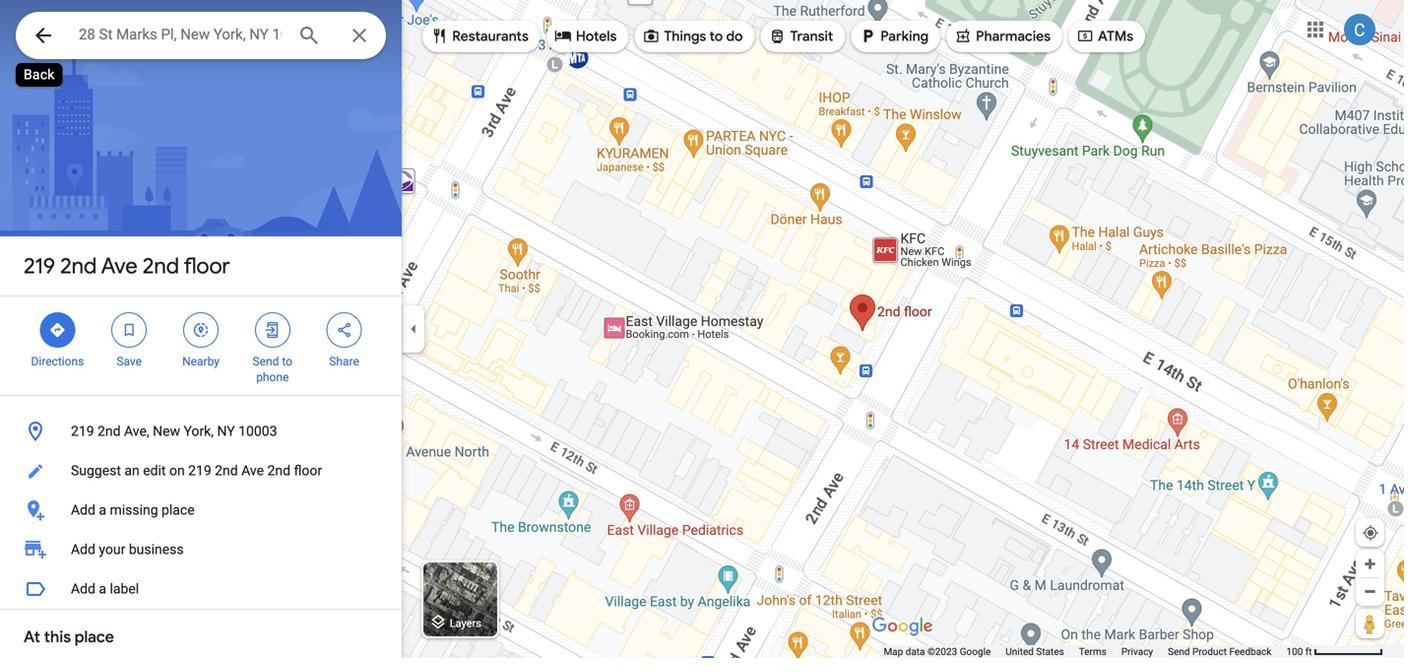 Task type: describe. For each thing, give the bounding box(es) containing it.

[[336, 319, 353, 341]]

send to phone
[[253, 355, 293, 384]]

data
[[906, 646, 926, 658]]

100
[[1287, 646, 1304, 658]]

google maps element
[[0, 0, 1405, 658]]

phone
[[256, 370, 289, 384]]

send product feedback button
[[1169, 645, 1272, 658]]

to inside  things to do
[[710, 28, 723, 45]]

pharmacies
[[976, 28, 1051, 45]]

suggest an edit on 219 2nd ave 2nd floor
[[71, 463, 322, 479]]

show street view coverage image
[[1357, 609, 1385, 638]]

2nd down 10003
[[268, 463, 291, 479]]


[[1077, 25, 1095, 47]]

send product feedback
[[1169, 646, 1272, 658]]

send for send product feedback
[[1169, 646, 1191, 658]]

none field inside 28 st marks pl, new york, ny 10003 field
[[79, 23, 282, 46]]

at this place
[[24, 627, 114, 647]]

219 for 219 2nd ave 2nd floor
[[24, 252, 55, 280]]

edit
[[143, 463, 166, 479]]

things
[[664, 28, 706, 45]]

suggest an edit on 219 2nd ave 2nd floor button
[[0, 451, 402, 491]]

 search field
[[16, 12, 386, 63]]


[[192, 319, 210, 341]]

transit
[[790, 28, 834, 45]]

privacy button
[[1122, 645, 1154, 658]]

 button
[[16, 12, 71, 63]]

zoom out image
[[1364, 584, 1378, 599]]

business
[[129, 541, 184, 558]]

 restaurants
[[431, 25, 529, 47]]

states
[[1037, 646, 1065, 658]]

219 2nd ave 2nd floor main content
[[0, 0, 402, 658]]

terms
[[1080, 646, 1107, 658]]

on
[[169, 463, 185, 479]]

add for add a missing place
[[71, 502, 96, 518]]

a for missing
[[99, 502, 106, 518]]


[[643, 25, 660, 47]]

28 St Marks Pl, New York, NY 10003 field
[[16, 12, 386, 59]]

hotels
[[576, 28, 617, 45]]

united
[[1006, 646, 1034, 658]]

layers
[[450, 617, 482, 629]]

terms button
[[1080, 645, 1107, 658]]

ft
[[1306, 646, 1313, 658]]

do
[[726, 28, 743, 45]]

place inside button
[[162, 502, 195, 518]]

map
[[884, 646, 904, 658]]

send for send to phone
[[253, 355, 279, 368]]

label
[[110, 581, 139, 597]]


[[554, 25, 572, 47]]

2 vertical spatial 219
[[188, 463, 212, 479]]

share
[[329, 355, 359, 368]]


[[955, 25, 972, 47]]

add a missing place button
[[0, 491, 402, 530]]

 atms
[[1077, 25, 1134, 47]]

2nd up 
[[60, 252, 97, 280]]

 parking
[[859, 25, 929, 47]]

add your business link
[[0, 530, 402, 569]]


[[769, 25, 787, 47]]


[[49, 319, 66, 341]]

 things to do
[[643, 25, 743, 47]]

add a missing place
[[71, 502, 195, 518]]

ave inside button
[[242, 463, 264, 479]]

zoom in image
[[1364, 557, 1378, 571]]

save
[[117, 355, 142, 368]]

219 2nd ave, new york, ny 10003 button
[[0, 412, 402, 451]]


[[431, 25, 448, 47]]



Task type: locate. For each thing, give the bounding box(es) containing it.
floor
[[184, 252, 230, 280], [294, 463, 322, 479]]

1 vertical spatial 219
[[71, 423, 94, 439]]

google account: cat marinescu  
(ecaterina.marinescu@adept.ai) image
[[1345, 14, 1376, 45]]

place right this
[[75, 627, 114, 647]]

add your business
[[71, 541, 184, 558]]

0 horizontal spatial ave
[[101, 252, 138, 280]]

floor inside button
[[294, 463, 322, 479]]

2 horizontal spatial 219
[[188, 463, 212, 479]]

to
[[710, 28, 723, 45], [282, 355, 293, 368]]

add down suggest
[[71, 502, 96, 518]]

2 vertical spatial add
[[71, 581, 96, 597]]

219 for 219 2nd ave, new york, ny 10003
[[71, 423, 94, 439]]

2nd down ny
[[215, 463, 238, 479]]

feedback
[[1230, 646, 1272, 658]]

send inside "send to phone"
[[253, 355, 279, 368]]

10003
[[239, 423, 277, 439]]

united states button
[[1006, 645, 1065, 658]]

a
[[99, 502, 106, 518], [99, 581, 106, 597]]

0 vertical spatial to
[[710, 28, 723, 45]]

0 vertical spatial add
[[71, 502, 96, 518]]

2 a from the top
[[99, 581, 106, 597]]

footer containing map data ©2023 google
[[884, 645, 1287, 658]]

ny
[[217, 423, 235, 439]]

footer inside google maps element
[[884, 645, 1287, 658]]

219 2nd ave 2nd floor
[[24, 252, 230, 280]]

2 add from the top
[[71, 541, 96, 558]]

add a label button
[[0, 569, 402, 609]]

219 right on
[[188, 463, 212, 479]]

1 horizontal spatial ave
[[242, 463, 264, 479]]

suggest
[[71, 463, 121, 479]]

add a label
[[71, 581, 139, 597]]

 transit
[[769, 25, 834, 47]]

1 vertical spatial place
[[75, 627, 114, 647]]

an
[[125, 463, 140, 479]]

united states
[[1006, 646, 1065, 658]]

0 horizontal spatial to
[[282, 355, 293, 368]]

collapse side panel image
[[403, 318, 425, 340]]

to up phone
[[282, 355, 293, 368]]

send inside button
[[1169, 646, 1191, 658]]

0 horizontal spatial 219
[[24, 252, 55, 280]]

1 horizontal spatial to
[[710, 28, 723, 45]]

1 horizontal spatial place
[[162, 502, 195, 518]]

to left do
[[710, 28, 723, 45]]

1 horizontal spatial 219
[[71, 423, 94, 439]]

1 add from the top
[[71, 502, 96, 518]]


[[120, 319, 138, 341]]

ave down 10003
[[242, 463, 264, 479]]

219 2nd ave, new york, ny 10003
[[71, 423, 277, 439]]

send
[[253, 355, 279, 368], [1169, 646, 1191, 658]]

ave up 
[[101, 252, 138, 280]]

actions for 219 2nd ave 2nd floor region
[[0, 297, 402, 395]]

1 vertical spatial to
[[282, 355, 293, 368]]

nearby
[[182, 355, 220, 368]]

add left your
[[71, 541, 96, 558]]

1 vertical spatial add
[[71, 541, 96, 558]]

your
[[99, 541, 125, 558]]

1 horizontal spatial send
[[1169, 646, 1191, 658]]

send up phone
[[253, 355, 279, 368]]

1 horizontal spatial floor
[[294, 463, 322, 479]]

at
[[24, 627, 40, 647]]

this
[[44, 627, 71, 647]]

2nd left ave,
[[98, 423, 121, 439]]

add for add your business
[[71, 541, 96, 558]]

©2023
[[928, 646, 958, 658]]

product
[[1193, 646, 1228, 658]]

100 ft button
[[1287, 646, 1384, 658]]

0 horizontal spatial place
[[75, 627, 114, 647]]

0 vertical spatial 219
[[24, 252, 55, 280]]

place
[[162, 502, 195, 518], [75, 627, 114, 647]]

footer
[[884, 645, 1287, 658]]

add
[[71, 502, 96, 518], [71, 541, 96, 558], [71, 581, 96, 597]]

missing
[[110, 502, 158, 518]]

0 vertical spatial send
[[253, 355, 279, 368]]

restaurants
[[452, 28, 529, 45]]

parking
[[881, 28, 929, 45]]

0 vertical spatial floor
[[184, 252, 230, 280]]

a left label
[[99, 581, 106, 597]]

219 up suggest
[[71, 423, 94, 439]]

send left "product"
[[1169, 646, 1191, 658]]

3 add from the top
[[71, 581, 96, 597]]

atms
[[1098, 28, 1134, 45]]

a for label
[[99, 581, 106, 597]]

1 vertical spatial send
[[1169, 646, 1191, 658]]

york,
[[184, 423, 214, 439]]

show your location image
[[1363, 524, 1380, 542]]

add left label
[[71, 581, 96, 597]]

privacy
[[1122, 646, 1154, 658]]

219 up 
[[24, 252, 55, 280]]

ave
[[101, 252, 138, 280], [242, 463, 264, 479]]

1 vertical spatial a
[[99, 581, 106, 597]]

0 vertical spatial place
[[162, 502, 195, 518]]

1 vertical spatial ave
[[242, 463, 264, 479]]

1 a from the top
[[99, 502, 106, 518]]


[[32, 21, 55, 50]]

1 vertical spatial floor
[[294, 463, 322, 479]]

None field
[[79, 23, 282, 46]]

map data ©2023 google
[[884, 646, 991, 658]]

 hotels
[[554, 25, 617, 47]]

directions
[[31, 355, 84, 368]]

0 vertical spatial ave
[[101, 252, 138, 280]]


[[859, 25, 877, 47]]

2nd
[[60, 252, 97, 280], [143, 252, 179, 280], [98, 423, 121, 439], [215, 463, 238, 479], [268, 463, 291, 479]]

add for add a label
[[71, 581, 96, 597]]

2nd up actions for 219 2nd ave 2nd floor region
[[143, 252, 179, 280]]

ave,
[[124, 423, 149, 439]]

0 vertical spatial a
[[99, 502, 106, 518]]

place down on
[[162, 502, 195, 518]]

219
[[24, 252, 55, 280], [71, 423, 94, 439], [188, 463, 212, 479]]

a left missing
[[99, 502, 106, 518]]

new
[[153, 423, 180, 439]]

0 horizontal spatial floor
[[184, 252, 230, 280]]

google
[[960, 646, 991, 658]]

100 ft
[[1287, 646, 1313, 658]]

to inside "send to phone"
[[282, 355, 293, 368]]


[[264, 319, 282, 341]]

 pharmacies
[[955, 25, 1051, 47]]

0 horizontal spatial send
[[253, 355, 279, 368]]



Task type: vqa. For each thing, say whether or not it's contained in the screenshot.
Ave within Button
yes



